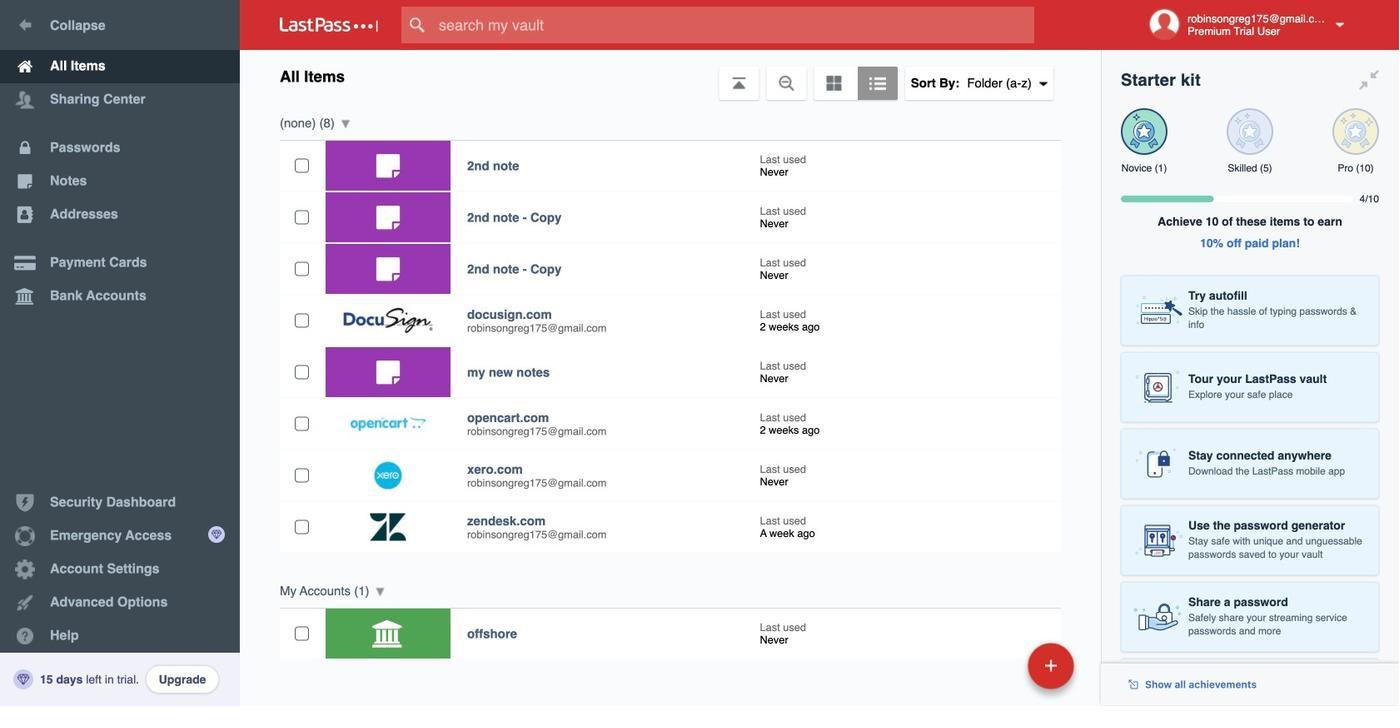 Task type: describe. For each thing, give the bounding box(es) containing it.
new item navigation
[[913, 638, 1085, 706]]

Search search field
[[401, 7, 1067, 43]]

main navigation navigation
[[0, 0, 240, 706]]

lastpass image
[[280, 17, 378, 32]]

new item element
[[913, 642, 1080, 690]]



Task type: locate. For each thing, give the bounding box(es) containing it.
vault options navigation
[[240, 50, 1101, 100]]

search my vault text field
[[401, 7, 1067, 43]]



Task type: vqa. For each thing, say whether or not it's contained in the screenshot.
New item Element
yes



